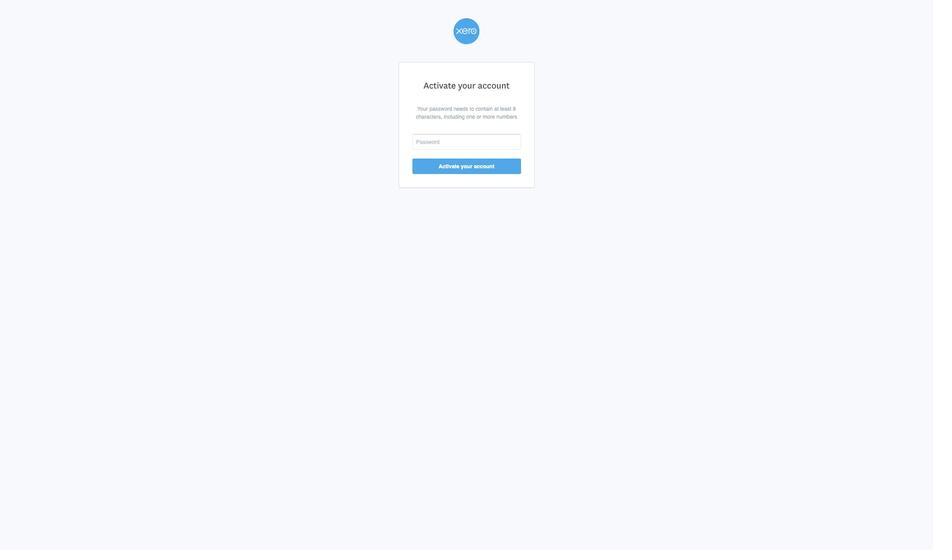 Task type: describe. For each thing, give the bounding box(es) containing it.
including
[[444, 114, 465, 120]]

at
[[494, 106, 499, 112]]

more
[[483, 114, 495, 120]]

characters,
[[416, 114, 442, 120]]

least
[[500, 106, 511, 112]]

needs
[[454, 106, 468, 112]]

activate
[[424, 81, 456, 91]]

one
[[466, 114, 475, 120]]



Task type: locate. For each thing, give the bounding box(es) containing it.
password
[[429, 106, 452, 112]]

Password password field
[[412, 135, 521, 150]]

your password needs to contain at least 8 characters, including one or more numbers
[[416, 106, 517, 120]]

numbers
[[496, 114, 517, 120]]

to
[[470, 106, 474, 112]]

None submit
[[412, 159, 521, 174]]

or
[[477, 114, 481, 120]]

contain
[[476, 106, 493, 112]]

your
[[458, 81, 476, 91]]

activate your account
[[424, 81, 510, 91]]

your
[[417, 106, 428, 112]]

8
[[513, 106, 516, 112]]

account
[[478, 81, 510, 91]]



